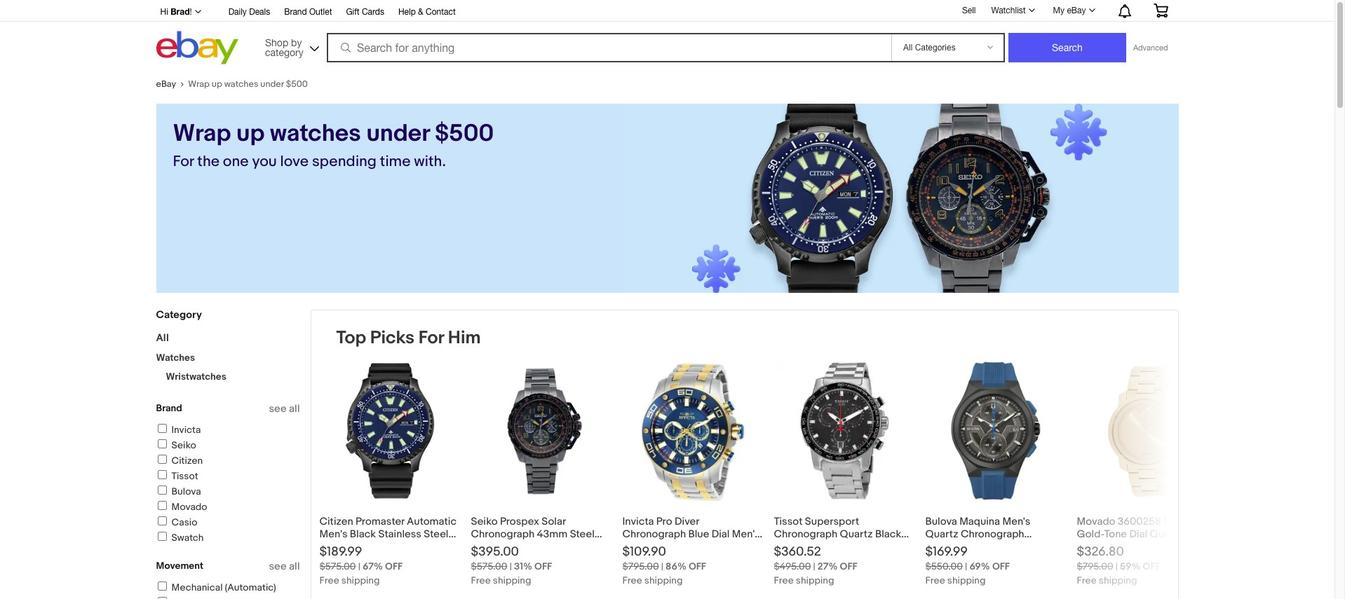 Task type: describe. For each thing, give the bounding box(es) containing it.
men's inside movado 3600258 men's bold gold-tone dial quartz watch $326.80 $795.00 | 59% off free shipping
[[1164, 516, 1192, 529]]

$189.99
[[320, 545, 362, 560]]

casio link
[[155, 517, 197, 529]]

brad
[[171, 6, 190, 17]]

tone
[[1104, 528, 1127, 542]]

$550.00
[[926, 561, 963, 573]]

31%
[[514, 561, 532, 573]]

top
[[336, 328, 366, 349]]

invicta
[[172, 424, 201, 436]]

up for wrap up watches under $500 for the one you love spending time with.
[[236, 119, 265, 149]]

ny0158-
[[385, 541, 426, 554]]

44mm
[[352, 541, 383, 554]]

you
[[252, 153, 277, 171]]

free for $109.90
[[623, 575, 642, 587]]

quartz
[[1150, 528, 1183, 542]]

outlet
[[309, 7, 332, 17]]

category
[[156, 309, 202, 322]]

wrap for wrap up watches under $500
[[188, 79, 210, 90]]

casio
[[172, 517, 197, 529]]

Movado checkbox
[[157, 502, 167, 511]]

movement
[[156, 560, 203, 572]]

see all for mechanical (automatic)
[[269, 560, 300, 574]]

him
[[448, 328, 481, 349]]

daily
[[228, 7, 247, 17]]

off for $169.99
[[993, 561, 1010, 573]]

movado 3600258 men's bold gold-tone dial quartz watch $326.80 $795.00 | 59% off free shipping
[[1077, 516, 1216, 587]]

contact
[[426, 7, 456, 17]]

wristwatches
[[166, 371, 226, 383]]

steel
[[424, 528, 449, 542]]

movado link
[[155, 502, 207, 513]]

seiko prospex solar chronograph 43mm steel black dial quartz mens watch ssc277 image
[[471, 361, 611, 502]]

stainless
[[378, 528, 422, 542]]

ebay inside account navigation
[[1067, 6, 1086, 15]]

3600258
[[1118, 516, 1161, 529]]

watch inside movado 3600258 men's bold gold-tone dial quartz watch $326.80 $795.00 | 59% off free shipping
[[1186, 528, 1216, 542]]

advanced link
[[1127, 34, 1175, 62]]

wrap up watches under $500 main content
[[145, 68, 1217, 600]]

sell
[[962, 5, 976, 15]]

free inside movado 3600258 men's bold gold-tone dial quartz watch $326.80 $795.00 | 59% off free shipping
[[1077, 575, 1097, 587]]

$360.52 $495.00 | 27% off free shipping
[[774, 545, 858, 587]]

help & contact link
[[398, 5, 456, 20]]

!
[[190, 7, 192, 17]]

Mechanical (Manual) checkbox
[[157, 598, 167, 600]]

$550.00 text field
[[926, 561, 963, 573]]

see all for invicta
[[269, 403, 300, 416]]

the
[[197, 153, 220, 171]]

bulova link
[[155, 486, 201, 498]]

tissot
[[172, 471, 198, 483]]

watch inside citizen promaster automatic men's black stainless steel watch 44mm ny0158-09l
[[320, 541, 350, 554]]

all for invicta
[[289, 403, 300, 416]]

wrap up watches under $500 for the one you love spending time with.
[[173, 119, 494, 171]]

one
[[223, 153, 249, 171]]

$795.00 inside movado 3600258 men's bold gold-tone dial quartz watch $326.80 $795.00 | 59% off free shipping
[[1077, 561, 1114, 573]]

$795.00 text field for $326.80
[[1077, 561, 1114, 573]]

$326.80
[[1077, 545, 1124, 560]]

mechanical (automatic)
[[172, 582, 276, 594]]

brand outlet
[[284, 7, 332, 17]]

see all button for invicta
[[269, 403, 300, 416]]

$395.00
[[471, 545, 519, 560]]

up for wrap up watches under $500
[[212, 79, 222, 90]]

movado for movado 3600258 men's bold gold-tone dial quartz watch $326.80 $795.00 | 59% off free shipping
[[1077, 516, 1116, 529]]

mechanical (automatic) link
[[155, 582, 276, 594]]

shipping for $360.52
[[796, 575, 834, 587]]

hi
[[160, 7, 168, 17]]

Bulova checkbox
[[157, 486, 167, 495]]

$795.00 inside $109.90 $795.00 | 86% off free shipping
[[623, 561, 659, 573]]

daily deals
[[228, 7, 270, 17]]

spending
[[312, 153, 377, 171]]

off for $360.52
[[840, 561, 858, 573]]

$495.00
[[774, 561, 811, 573]]

brand outlet link
[[284, 5, 332, 20]]

shop by category
[[265, 37, 304, 58]]

27%
[[818, 561, 838, 573]]

automatic
[[407, 516, 457, 529]]

gift cards link
[[346, 5, 384, 20]]

ebay link
[[156, 79, 188, 90]]

| for $109.90
[[661, 561, 664, 573]]

shop by category button
[[259, 31, 322, 61]]

brand for brand
[[156, 403, 182, 415]]

shipping for $109.90
[[645, 575, 683, 587]]

all link
[[156, 332, 169, 345]]

Search for anything text field
[[329, 34, 889, 61]]

off for $109.90
[[689, 561, 706, 573]]

deals
[[249, 7, 270, 17]]

$795.00 text field for $109.90
[[623, 561, 659, 573]]

cards
[[362, 7, 384, 17]]

69%
[[970, 561, 990, 573]]

free for $360.52
[[774, 575, 794, 587]]

Invicta checkbox
[[157, 424, 167, 434]]

$575.00 text field for $189.99
[[320, 561, 356, 573]]

advanced
[[1134, 43, 1168, 52]]

watches
[[156, 352, 195, 364]]

all watches wristwatches
[[156, 332, 226, 383]]

$109.90
[[623, 545, 666, 560]]

seiko link
[[155, 440, 196, 452]]

$189.99 $575.00 | 67% off free shipping
[[320, 545, 403, 587]]

movado for movado
[[172, 502, 207, 513]]

category
[[265, 47, 304, 58]]

love
[[280, 153, 309, 171]]

$169.99 $550.00 | 69% off free shipping
[[926, 545, 1010, 587]]

bulova maquina men's quartz chronograph calendar black blue watch 46mm 98b380 image
[[926, 361, 1066, 502]]

(automatic)
[[225, 582, 276, 594]]

bulova
[[172, 486, 201, 498]]

| for $169.99
[[965, 561, 968, 573]]

off for $395.00
[[535, 561, 552, 573]]

invicta link
[[155, 424, 201, 436]]

account navigation
[[153, 0, 1179, 22]]

Tissot checkbox
[[157, 471, 167, 480]]

86%
[[666, 561, 687, 573]]

time
[[380, 153, 411, 171]]

help & contact
[[398, 7, 456, 17]]



Task type: locate. For each thing, give the bounding box(es) containing it.
| left 59% at the right of page
[[1116, 561, 1118, 573]]

Citizen checkbox
[[157, 455, 167, 464]]

swatch link
[[155, 532, 204, 544]]

watch
[[1186, 528, 1216, 542], [320, 541, 350, 554]]

6 | from the left
[[1116, 561, 1118, 573]]

movado down bulova
[[172, 502, 207, 513]]

all for mechanical (automatic)
[[289, 560, 300, 574]]

5 | from the left
[[965, 561, 968, 573]]

2 see all from the top
[[269, 560, 300, 574]]

shipping down 86%
[[645, 575, 683, 587]]

$500 inside the wrap up watches under $500 for the one you love spending time with.
[[435, 119, 494, 149]]

$575.00 down $189.99
[[320, 561, 356, 573]]

top picks for him
[[336, 328, 481, 349]]

watches for wrap up watches under $500
[[224, 79, 258, 90]]

wrap up watches under $500
[[188, 79, 308, 90]]

2 see from the top
[[269, 560, 287, 574]]

up inside the wrap up watches under $500 for the one you love spending time with.
[[236, 119, 265, 149]]

up right ebay link
[[212, 79, 222, 90]]

1 off from the left
[[385, 561, 403, 573]]

0 vertical spatial movado
[[172, 502, 207, 513]]

movado
[[172, 502, 207, 513], [1077, 516, 1116, 529]]

1 see all button from the top
[[269, 403, 300, 416]]

off right 27%
[[840, 561, 858, 573]]

watch left black
[[320, 541, 350, 554]]

watches inside the wrap up watches under $500 for the one you love spending time with.
[[270, 119, 361, 149]]

0 vertical spatial all
[[289, 403, 300, 416]]

1 horizontal spatial watch
[[1186, 528, 1216, 542]]

1 vertical spatial see all
[[269, 560, 300, 574]]

free down $109.90
[[623, 575, 642, 587]]

all
[[156, 332, 169, 345]]

1 horizontal spatial ebay
[[1067, 6, 1086, 15]]

1 | from the left
[[358, 561, 360, 573]]

Casio checkbox
[[157, 517, 167, 526]]

$575.00
[[320, 561, 356, 573], [471, 561, 508, 573]]

0 horizontal spatial ebay
[[156, 79, 176, 90]]

brand inside wrap up watches under $500 main content
[[156, 403, 182, 415]]

sell link
[[956, 5, 982, 15]]

2 $795.00 text field from the left
[[1077, 561, 1114, 573]]

1 vertical spatial citizen
[[320, 516, 353, 529]]

off right 31%
[[535, 561, 552, 573]]

| left 69%
[[965, 561, 968, 573]]

off for $189.99
[[385, 561, 403, 573]]

daily deals link
[[228, 5, 270, 20]]

0 vertical spatial watches
[[224, 79, 258, 90]]

1 horizontal spatial up
[[236, 119, 265, 149]]

| left 27%
[[813, 561, 816, 573]]

0 vertical spatial wrap
[[188, 79, 210, 90]]

mechanical
[[172, 582, 223, 594]]

| inside $395.00 $575.00 | 31% off free shipping
[[510, 561, 512, 573]]

6 shipping from the left
[[1099, 575, 1138, 587]]

09l
[[426, 541, 444, 554]]

1 vertical spatial see
[[269, 560, 287, 574]]

free down $326.80
[[1077, 575, 1097, 587]]

ebay inside wrap up watches under $500 main content
[[156, 79, 176, 90]]

&
[[418, 7, 423, 17]]

$500 down category
[[286, 79, 308, 90]]

1 vertical spatial see all button
[[269, 560, 300, 574]]

1 vertical spatial all
[[289, 560, 300, 574]]

3 off from the left
[[689, 561, 706, 573]]

0 horizontal spatial men's
[[320, 528, 348, 542]]

Mechanical (Automatic) checkbox
[[157, 582, 167, 591]]

5 off from the left
[[993, 561, 1010, 573]]

4 free from the left
[[774, 575, 794, 587]]

1 vertical spatial watches
[[270, 119, 361, 149]]

gift cards
[[346, 7, 384, 17]]

3 | from the left
[[661, 561, 664, 573]]

brand for brand outlet
[[284, 7, 307, 17]]

for left him at the bottom left of page
[[419, 328, 444, 349]]

citizen for citizen promaster automatic men's black stainless steel watch 44mm ny0158-09l
[[320, 516, 353, 529]]

59%
[[1120, 561, 1141, 573]]

$500 for wrap up watches under $500
[[286, 79, 308, 90]]

help
[[398, 7, 416, 17]]

shipping inside $169.99 $550.00 | 69% off free shipping
[[948, 575, 986, 587]]

tissot supersport chronograph quartz black dial men's watch t125.617.11.051.00 image
[[774, 361, 914, 502]]

shipping inside $189.99 $575.00 | 67% off free shipping
[[342, 575, 380, 587]]

gift
[[346, 7, 360, 17]]

for left the
[[173, 153, 194, 171]]

shipping inside movado 3600258 men's bold gold-tone dial quartz watch $326.80 $795.00 | 59% off free shipping
[[1099, 575, 1138, 587]]

1 $795.00 text field from the left
[[623, 561, 659, 573]]

citizen link
[[155, 455, 203, 467]]

| left "67%"
[[358, 561, 360, 573]]

1 $575.00 from the left
[[320, 561, 356, 573]]

0 vertical spatial under
[[260, 79, 284, 90]]

men's
[[1164, 516, 1192, 529], [320, 528, 348, 542]]

picks
[[370, 328, 415, 349]]

my ebay link
[[1046, 2, 1102, 19]]

0 horizontal spatial under
[[260, 79, 284, 90]]

off inside $169.99 $550.00 | 69% off free shipping
[[993, 561, 1010, 573]]

1 vertical spatial wrap
[[173, 119, 231, 149]]

1 vertical spatial $500
[[435, 119, 494, 149]]

by
[[291, 37, 302, 48]]

$500
[[286, 79, 308, 90], [435, 119, 494, 149]]

0 vertical spatial up
[[212, 79, 222, 90]]

shipping down 59% at the right of page
[[1099, 575, 1138, 587]]

watchlist link
[[984, 2, 1041, 19]]

$575.00 inside $189.99 $575.00 | 67% off free shipping
[[320, 561, 356, 573]]

shipping inside $360.52 $495.00 | 27% off free shipping
[[796, 575, 834, 587]]

1 horizontal spatial $500
[[435, 119, 494, 149]]

| left 86%
[[661, 561, 664, 573]]

under up time
[[366, 119, 430, 149]]

1 shipping from the left
[[342, 575, 380, 587]]

gold-
[[1077, 528, 1104, 542]]

2 see all button from the top
[[269, 560, 300, 574]]

hi brad !
[[160, 6, 192, 17]]

seiko
[[172, 440, 196, 452]]

free inside $109.90 $795.00 | 86% off free shipping
[[623, 575, 642, 587]]

free inside $360.52 $495.00 | 27% off free shipping
[[774, 575, 794, 587]]

off inside $109.90 $795.00 | 86% off free shipping
[[689, 561, 706, 573]]

swatch
[[172, 532, 204, 544]]

0 vertical spatial see
[[269, 403, 287, 416]]

none submit inside the shop by category banner
[[1009, 33, 1127, 62]]

wrap inside the wrap up watches under $500 for the one you love spending time with.
[[173, 119, 231, 149]]

free inside $169.99 $550.00 | 69% off free shipping
[[926, 575, 945, 587]]

ebay
[[1067, 6, 1086, 15], [156, 79, 176, 90]]

0 vertical spatial brand
[[284, 7, 307, 17]]

see for mechanical (automatic)
[[269, 560, 287, 574]]

under down category
[[260, 79, 284, 90]]

shipping inside $395.00 $575.00 | 31% off free shipping
[[493, 575, 531, 587]]

4 off from the left
[[840, 561, 858, 573]]

brand
[[284, 7, 307, 17], [156, 403, 182, 415]]

free down $395.00
[[471, 575, 491, 587]]

citizen for citizen
[[172, 455, 203, 467]]

1 vertical spatial up
[[236, 119, 265, 149]]

1 horizontal spatial men's
[[1164, 516, 1192, 529]]

0 vertical spatial for
[[173, 153, 194, 171]]

1 horizontal spatial brand
[[284, 7, 307, 17]]

0 vertical spatial see all
[[269, 403, 300, 416]]

off inside movado 3600258 men's bold gold-tone dial quartz watch $326.80 $795.00 | 59% off free shipping
[[1143, 561, 1161, 573]]

citizen promaster automatic men's black stainless steel watch 44mm ny0158-09l
[[320, 516, 457, 554]]

see all button for mechanical (automatic)
[[269, 560, 300, 574]]

$795.00 text field
[[623, 561, 659, 573], [1077, 561, 1114, 573]]

watch right the quartz
[[1186, 528, 1216, 542]]

$795.00 text field down $109.90
[[623, 561, 659, 573]]

5 shipping from the left
[[948, 575, 986, 587]]

1 horizontal spatial citizen
[[320, 516, 353, 529]]

free down $550.00 text box on the bottom right
[[926, 575, 945, 587]]

Seiko checkbox
[[157, 440, 167, 449]]

| inside $189.99 $575.00 | 67% off free shipping
[[358, 561, 360, 573]]

off inside $360.52 $495.00 | 27% off free shipping
[[840, 561, 858, 573]]

2 off from the left
[[535, 561, 552, 573]]

0 horizontal spatial $500
[[286, 79, 308, 90]]

citizen inside citizen promaster automatic men's black stainless steel watch 44mm ny0158-09l
[[320, 516, 353, 529]]

1 see all from the top
[[269, 403, 300, 416]]

$795.00 text field down $326.80
[[1077, 561, 1114, 573]]

| inside $109.90 $795.00 | 86% off free shipping
[[661, 561, 664, 573]]

wrap
[[188, 79, 210, 90], [173, 119, 231, 149]]

0 horizontal spatial citizen
[[172, 455, 203, 467]]

invicta pro diver chronograph blue dial men's two tone s. steel watch 26082 image
[[623, 361, 763, 502]]

free inside $395.00 $575.00 | 31% off free shipping
[[471, 575, 491, 587]]

Swatch checkbox
[[157, 532, 167, 542]]

| for $395.00
[[510, 561, 512, 573]]

free for $189.99
[[320, 575, 339, 587]]

1 horizontal spatial $575.00
[[471, 561, 508, 573]]

black
[[350, 528, 376, 542]]

0 vertical spatial citizen
[[172, 455, 203, 467]]

$575.00 text field down $189.99
[[320, 561, 356, 573]]

brand inside account navigation
[[284, 7, 307, 17]]

0 horizontal spatial $795.00 text field
[[623, 561, 659, 573]]

$575.00 down $395.00
[[471, 561, 508, 573]]

shipping down "67%"
[[342, 575, 380, 587]]

0 horizontal spatial brand
[[156, 403, 182, 415]]

your shopping cart image
[[1153, 4, 1169, 18]]

0 horizontal spatial for
[[173, 153, 194, 171]]

$495.00 text field
[[774, 561, 811, 573]]

2 $795.00 from the left
[[1077, 561, 1114, 573]]

1 vertical spatial under
[[366, 119, 430, 149]]

1 horizontal spatial movado
[[1077, 516, 1116, 529]]

up up the you
[[236, 119, 265, 149]]

1 horizontal spatial $575.00 text field
[[471, 561, 508, 573]]

$109.90 $795.00 | 86% off free shipping
[[623, 545, 706, 587]]

4 shipping from the left
[[796, 575, 834, 587]]

1 vertical spatial brand
[[156, 403, 182, 415]]

under for wrap up watches under $500 for the one you love spending time with.
[[366, 119, 430, 149]]

1 vertical spatial ebay
[[156, 79, 176, 90]]

see
[[269, 403, 287, 416], [269, 560, 287, 574]]

1 horizontal spatial $795.00
[[1077, 561, 1114, 573]]

shipping for $395.00
[[493, 575, 531, 587]]

0 horizontal spatial up
[[212, 79, 222, 90]]

see all button
[[269, 403, 300, 416], [269, 560, 300, 574]]

1 see from the top
[[269, 403, 287, 416]]

3 shipping from the left
[[645, 575, 683, 587]]

1 horizontal spatial $795.00 text field
[[1077, 561, 1114, 573]]

$575.00 inside $395.00 $575.00 | 31% off free shipping
[[471, 561, 508, 573]]

0 horizontal spatial watch
[[320, 541, 350, 554]]

0 horizontal spatial $575.00
[[320, 561, 356, 573]]

2 | from the left
[[510, 561, 512, 573]]

$795.00 down $326.80
[[1077, 561, 1114, 573]]

0 horizontal spatial watches
[[224, 79, 258, 90]]

shipping for $189.99
[[342, 575, 380, 587]]

| inside movado 3600258 men's bold gold-tone dial quartz watch $326.80 $795.00 | 59% off free shipping
[[1116, 561, 1118, 573]]

promaster
[[356, 516, 405, 529]]

6 off from the left
[[1143, 561, 1161, 573]]

free inside $189.99 $575.00 | 67% off free shipping
[[320, 575, 339, 587]]

brand left the outlet
[[284, 7, 307, 17]]

off right 69%
[[993, 561, 1010, 573]]

$360.52
[[774, 545, 821, 560]]

movado inside movado 3600258 men's bold gold-tone dial quartz watch $326.80 $795.00 | 59% off free shipping
[[1077, 516, 1116, 529]]

$395.00 $575.00 | 31% off free shipping
[[471, 545, 552, 587]]

$575.00 text field down $395.00
[[471, 561, 508, 573]]

2 shipping from the left
[[493, 575, 531, 587]]

| left 31%
[[510, 561, 512, 573]]

| for $189.99
[[358, 561, 360, 573]]

$500 up with.
[[435, 119, 494, 149]]

free
[[320, 575, 339, 587], [471, 575, 491, 587], [623, 575, 642, 587], [774, 575, 794, 587], [926, 575, 945, 587], [1077, 575, 1097, 587]]

under inside the wrap up watches under $500 for the one you love spending time with.
[[366, 119, 430, 149]]

tissot link
[[155, 471, 198, 483]]

free down $495.00 text box
[[774, 575, 794, 587]]

wrap for wrap up watches under $500 for the one you love spending time with.
[[173, 119, 231, 149]]

0 vertical spatial $500
[[286, 79, 308, 90]]

men's inside citizen promaster automatic men's black stainless steel watch 44mm ny0158-09l
[[320, 528, 348, 542]]

1 vertical spatial movado
[[1077, 516, 1116, 529]]

$575.00 text field for $395.00
[[471, 561, 508, 573]]

$500 for wrap up watches under $500 for the one you love spending time with.
[[435, 119, 494, 149]]

my ebay
[[1053, 6, 1086, 15]]

1 free from the left
[[320, 575, 339, 587]]

shipping
[[342, 575, 380, 587], [493, 575, 531, 587], [645, 575, 683, 587], [796, 575, 834, 587], [948, 575, 986, 587], [1099, 575, 1138, 587]]

off right "67%"
[[385, 561, 403, 573]]

watchlist
[[992, 6, 1026, 15]]

$795.00
[[623, 561, 659, 573], [1077, 561, 1114, 573]]

1 $575.00 text field from the left
[[320, 561, 356, 573]]

off inside $189.99 $575.00 | 67% off free shipping
[[385, 561, 403, 573]]

$575.00 for $395.00
[[471, 561, 508, 573]]

6 free from the left
[[1077, 575, 1097, 587]]

None submit
[[1009, 33, 1127, 62]]

with.
[[414, 153, 446, 171]]

1 vertical spatial for
[[419, 328, 444, 349]]

citizen promaster automatic men's black stainless steel watch 44mm ny0158-09l image
[[320, 361, 460, 502]]

watches
[[224, 79, 258, 90], [270, 119, 361, 149]]

1 $795.00 from the left
[[623, 561, 659, 573]]

$795.00 down $109.90
[[623, 561, 659, 573]]

shipping inside $109.90 $795.00 | 86% off free shipping
[[645, 575, 683, 587]]

free for $395.00
[[471, 575, 491, 587]]

0 vertical spatial ebay
[[1067, 6, 1086, 15]]

off inside $395.00 $575.00 | 31% off free shipping
[[535, 561, 552, 573]]

brand up invicta checkbox
[[156, 403, 182, 415]]

free down $189.99
[[320, 575, 339, 587]]

free for $169.99
[[926, 575, 945, 587]]

under for wrap up watches under $500
[[260, 79, 284, 90]]

up
[[212, 79, 222, 90], [236, 119, 265, 149]]

men's up $189.99
[[320, 528, 348, 542]]

shipping down 31%
[[493, 575, 531, 587]]

| for $360.52
[[813, 561, 816, 573]]

3 free from the left
[[623, 575, 642, 587]]

movado up $326.80
[[1077, 516, 1116, 529]]

0 vertical spatial see all button
[[269, 403, 300, 416]]

watches for wrap up watches under $500 for the one you love spending time with.
[[270, 119, 361, 149]]

5 free from the left
[[926, 575, 945, 587]]

| inside $169.99 $550.00 | 69% off free shipping
[[965, 561, 968, 573]]

1 all from the top
[[289, 403, 300, 416]]

shipping for $169.99
[[948, 575, 986, 587]]

men's left bold
[[1164, 516, 1192, 529]]

for
[[173, 153, 194, 171], [419, 328, 444, 349]]

1 horizontal spatial under
[[366, 119, 430, 149]]

$575.00 text field
[[320, 561, 356, 573], [471, 561, 508, 573]]

citizen up tissot
[[172, 455, 203, 467]]

4 | from the left
[[813, 561, 816, 573]]

for inside the wrap up watches under $500 for the one you love spending time with.
[[173, 153, 194, 171]]

citizen up $189.99
[[320, 516, 353, 529]]

0 horizontal spatial movado
[[172, 502, 207, 513]]

see for invicta
[[269, 403, 287, 416]]

off right 59% at the right of page
[[1143, 561, 1161, 573]]

shop
[[265, 37, 288, 48]]

all
[[289, 403, 300, 416], [289, 560, 300, 574]]

| inside $360.52 $495.00 | 27% off free shipping
[[813, 561, 816, 573]]

shipping down 69%
[[948, 575, 986, 587]]

2 $575.00 text field from the left
[[471, 561, 508, 573]]

$575.00 for $189.99
[[320, 561, 356, 573]]

shipping down 27%
[[796, 575, 834, 587]]

2 all from the top
[[289, 560, 300, 574]]

0 horizontal spatial $575.00 text field
[[320, 561, 356, 573]]

0 horizontal spatial $795.00
[[623, 561, 659, 573]]

off right 86%
[[689, 561, 706, 573]]

1 horizontal spatial for
[[419, 328, 444, 349]]

movado 3600258 men's bold gold-tone dial quartz watch image
[[1077, 361, 1217, 502]]

bold
[[1194, 516, 1216, 529]]

shop by category banner
[[153, 0, 1179, 68]]

2 $575.00 from the left
[[471, 561, 508, 573]]

1 horizontal spatial watches
[[270, 119, 361, 149]]

2 free from the left
[[471, 575, 491, 587]]



Task type: vqa. For each thing, say whether or not it's contained in the screenshot.
4 button
no



